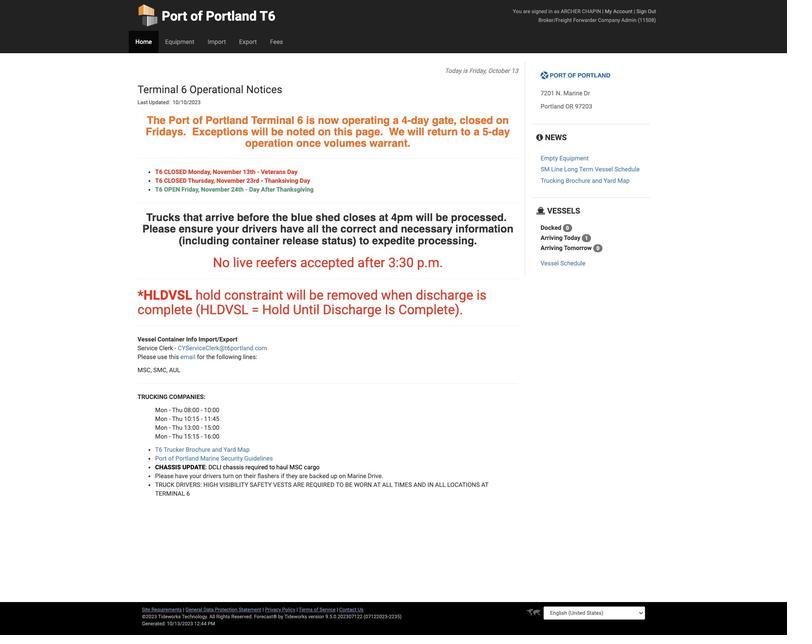 Task type: vqa. For each thing, say whether or not it's contained in the screenshot.
the Portland to the middle
no



Task type: describe. For each thing, give the bounding box(es) containing it.
3 mon from the top
[[155, 424, 167, 431]]

4-
[[402, 114, 411, 126]]

this inside the vessel container info import/export service clerk - cyserviceclerk@t6portland.com please use this email for the following lines:
[[169, 353, 179, 360]]

portland inside t6 trucker brochure and yard map port of portland marine security guidelines chassis update : dcli chassis required to haul msc cargo please have your drivers turn on their flashers if they are backed up on marine drive. truck drivers: high visibility safety vests are required to be worn at all times and in all locations at terminal 6
[[175, 455, 199, 462]]

0 horizontal spatial 0
[[566, 225, 569, 231]]

1
[[585, 235, 588, 241]]

required
[[306, 481, 335, 488]]

to inside the port of portland terminal 6 is now operating a 4-day gate, closed on fridays .  exceptions will be noted on this page.  we will return to a 5-day operation once volumes warrant.
[[461, 126, 471, 138]]

1 all from the left
[[382, 481, 393, 488]]

vessel schedule link
[[541, 260, 586, 267]]

4 mon from the top
[[155, 433, 167, 440]]

please inside the vessel container info import/export service clerk - cyserviceclerk@t6portland.com please use this email for the following lines:
[[138, 353, 156, 360]]

constraint
[[224, 288, 283, 303]]

trucking
[[541, 177, 565, 184]]

1 horizontal spatial the
[[272, 211, 288, 224]]

no live reefers accepted after 3:30 p.m.
[[213, 255, 443, 270]]

and inside t6 trucker brochure and yard map port of portland marine security guidelines chassis update : dcli chassis required to haul msc cargo please have your drivers turn on their flashers if they are backed up on marine drive. truck drivers: high visibility safety vests are required to be worn at all times and in all locations at terminal 6
[[212, 446, 222, 453]]

trucking brochure and yard map link
[[541, 177, 630, 184]]

portland down 7201 at the right of page
[[541, 103, 564, 110]]

1 vertical spatial 0
[[597, 245, 600, 252]]

in
[[428, 481, 434, 488]]

1 thu from the top
[[172, 407, 183, 414]]

1 horizontal spatial day
[[287, 168, 298, 175]]

companies:
[[169, 393, 206, 400]]

- inside the vessel container info import/export service clerk - cyserviceclerk@t6portland.com please use this email for the following lines:
[[175, 345, 176, 352]]

4 thu from the top
[[172, 433, 183, 440]]

live
[[233, 255, 253, 270]]

yard inside t6 trucker brochure and yard map port of portland marine security guidelines chassis update : dcli chassis required to haul msc cargo please have your drivers turn on their flashers if they are backed up on marine drive. truck drivers: high visibility safety vests are required to be worn at all times and in all locations at terminal 6
[[224, 446, 236, 453]]

tideworks
[[285, 614, 307, 620]]

locations
[[447, 481, 480, 488]]

return
[[428, 126, 458, 138]]

1 arriving from the top
[[541, 234, 563, 241]]

3 thu from the top
[[172, 424, 183, 431]]

| left my on the top right
[[603, 8, 604, 15]]

t6 closed monday, november 13th - veterans day t6 closed thursday, november 23rd - thanksiving day t6 open friday, november 24th - day after thanksgiving
[[155, 168, 314, 193]]

drivers:
[[176, 481, 202, 488]]

haul
[[276, 464, 288, 471]]

- left the 16:00
[[201, 433, 203, 440]]

backed
[[309, 473, 329, 480]]

1 mon from the top
[[155, 407, 167, 414]]

- left the 15:00 on the bottom left
[[201, 424, 203, 431]]

hold
[[262, 302, 290, 317]]

7201 n. marine dr
[[541, 90, 590, 97]]

to
[[336, 481, 344, 488]]

site
[[142, 607, 150, 613]]

*hldvsl
[[138, 288, 192, 303]]

2 thu from the top
[[172, 415, 183, 422]]

docked
[[541, 224, 562, 231]]

| left the general on the left bottom of the page
[[183, 607, 184, 613]]

today inside docked 0 arriving today 1 arriving tomorrow 0
[[564, 234, 581, 241]]

are
[[293, 481, 305, 488]]

are inside you are signed in as archer chapin | my account | sign out broker/freight forwarder company admin (11508)
[[523, 8, 531, 15]]

that
[[183, 211, 203, 224]]

container
[[232, 235, 280, 247]]

aul
[[169, 367, 180, 374]]

accepted
[[300, 255, 354, 270]]

and inside trucks that arrive before the blue shed closes at 4pm will be processed. please ensure your drivers have all the correct and necessary information (including container release status) to expedite processing.
[[379, 223, 398, 235]]

cargo
[[304, 464, 320, 471]]

port of portland t6 link
[[138, 0, 276, 31]]

when
[[381, 288, 413, 303]]

0 horizontal spatial today
[[445, 67, 462, 74]]

2 closed from the top
[[164, 177, 187, 184]]

thanksiving
[[265, 177, 298, 184]]

update
[[182, 464, 205, 471]]

- left 10:15
[[169, 415, 171, 422]]

discharge
[[323, 302, 382, 317]]

portland or 97203
[[541, 103, 593, 110]]

please inside t6 trucker brochure and yard map port of portland marine security guidelines chassis update : dcli chassis required to haul msc cargo please have your drivers turn on their flashers if they are backed up on marine drive. truck drivers: high visibility safety vests are required to be worn at all times and in all locations at terminal 6
[[155, 473, 174, 480]]

us
[[358, 607, 364, 613]]

7201
[[541, 90, 555, 97]]

chapin
[[582, 8, 601, 15]]

trucking companies:
[[138, 393, 206, 400]]

2 horizontal spatial marine
[[564, 90, 583, 97]]

1 vertical spatial day
[[300, 177, 310, 184]]

guidelines
[[244, 455, 273, 462]]

my account link
[[605, 8, 633, 15]]

news
[[543, 133, 567, 142]]

mon - thu 08:00 - 10:00 mon - thu 10:15 - 11:45 mon - thu 13:00 - 15:00 mon - thu 15:15 - 16:00
[[155, 407, 219, 440]]

of inside site requirements | general data protection statement | privacy policy | terms of service | contact us ©2023 tideworks technology. all rights reserved. forecast® by tideworks version 9.5.0.202307122 (07122023-2235) generated: 10/13/2023 12:44 pm
[[314, 607, 319, 613]]

docked 0 arriving today 1 arriving tomorrow 0
[[541, 224, 600, 252]]

terminal inside the terminal 6 operational notices last updated:  10/10/2023
[[138, 84, 178, 96]]

of inside the port of portland t6 link
[[191, 8, 203, 24]]

vessel container info import/export service clerk - cyserviceclerk@t6portland.com please use this email for the following lines:
[[138, 336, 267, 360]]

brochure inside t6 trucker brochure and yard map port of portland marine security guidelines chassis update : dcli chassis required to haul msc cargo please have your drivers turn on their flashers if they are backed up on marine drive. truck drivers: high visibility safety vests are required to be worn at all times and in all locations at terminal 6
[[186, 446, 210, 453]]

friday, inside t6 closed monday, november 13th - veterans day t6 closed thursday, november 23rd - thanksiving day t6 open friday, november 24th - day after thanksgiving
[[182, 186, 200, 193]]

is inside hold constraint will be removed when discharge is complete (hldvsl = hold until discharge is complete).
[[477, 288, 487, 303]]

today is friday, october 13
[[445, 67, 518, 74]]

on right noted at the top
[[318, 126, 331, 138]]

export button
[[233, 31, 264, 53]]

t6 inside t6 trucker brochure and yard map port of portland marine security guidelines chassis update : dcli chassis required to haul msc cargo please have your drivers turn on their flashers if they are backed up on marine drive. truck drivers: high visibility safety vests are required to be worn at all times and in all locations at terminal 6
[[155, 446, 162, 453]]

6 inside the port of portland terminal 6 is now operating a 4-day gate, closed on fridays .  exceptions will be noted on this page.  we will return to a 5-day operation once volumes warrant.
[[297, 114, 303, 126]]

your inside t6 trucker brochure and yard map port of portland marine security guidelines chassis update : dcli chassis required to haul msc cargo please have your drivers turn on their flashers if they are backed up on marine drive. truck drivers: high visibility safety vests are required to be worn at all times and in all locations at terminal 6
[[190, 473, 201, 480]]

privacy
[[265, 607, 281, 613]]

gate,
[[432, 114, 457, 126]]

1 vertical spatial marine
[[200, 455, 219, 462]]

0 vertical spatial friday,
[[469, 67, 487, 74]]

- left '11:45'
[[201, 415, 203, 422]]

15:15
[[184, 433, 199, 440]]

(07122023-
[[364, 614, 389, 620]]

9.5.0.202307122
[[326, 614, 363, 620]]

container
[[158, 336, 185, 343]]

will right "exceptions"
[[251, 126, 268, 138]]

will right we
[[408, 126, 425, 138]]

1 vertical spatial schedule
[[561, 260, 586, 267]]

open
[[164, 186, 180, 193]]

1 horizontal spatial day
[[492, 126, 510, 138]]

drivers inside trucks that arrive before the blue shed closes at 4pm will be processed. please ensure your drivers have all the correct and necessary information (including container release status) to expedite processing.
[[242, 223, 277, 235]]

closes
[[343, 211, 376, 224]]

arrive
[[205, 211, 234, 224]]

equipment inside the "empty equipment sm line long term vessel schedule trucking brochure and yard map"
[[560, 155, 589, 162]]

10:00
[[204, 407, 219, 414]]

required
[[246, 464, 268, 471]]

and inside the "empty equipment sm line long term vessel schedule trucking brochure and yard map"
[[592, 177, 602, 184]]

all
[[209, 614, 215, 620]]

on right up
[[339, 473, 346, 480]]

12:44
[[194, 621, 207, 627]]

6 inside t6 trucker brochure and yard map port of portland marine security guidelines chassis update : dcli chassis required to haul msc cargo please have your drivers turn on their flashers if they are backed up on marine drive. truck drivers: high visibility safety vests are required to be worn at all times and in all locations at terminal 6
[[186, 490, 190, 497]]

terms of service link
[[299, 607, 336, 613]]

6 inside the terminal 6 operational notices last updated:  10/10/2023
[[181, 84, 187, 96]]

portland up import popup button
[[206, 8, 257, 24]]

your inside trucks that arrive before the blue shed closes at 4pm will be processed. please ensure your drivers have all the correct and necessary information (including container release status) to expedite processing.
[[216, 223, 239, 235]]

complete
[[138, 302, 192, 317]]

0 horizontal spatial day
[[249, 186, 260, 193]]

13
[[512, 67, 518, 74]]

15:00
[[204, 424, 219, 431]]

sm line long term vessel schedule link
[[541, 166, 640, 173]]

0 vertical spatial november
[[213, 168, 241, 175]]

1 closed from the top
[[164, 168, 187, 175]]

t6 up trucks
[[155, 177, 163, 184]]

general
[[186, 607, 202, 613]]

broker/freight
[[539, 17, 572, 23]]

0 vertical spatial port
[[162, 8, 187, 24]]

0 horizontal spatial a
[[393, 114, 399, 126]]

as
[[554, 8, 560, 15]]

email
[[181, 353, 196, 360]]

site requirements link
[[142, 607, 182, 613]]

the inside the vessel container info import/export service clerk - cyserviceclerk@t6portland.com please use this email for the following lines:
[[206, 353, 215, 360]]

import
[[208, 38, 226, 45]]

vessel for vessel schedule
[[541, 260, 559, 267]]

service inside the vessel container info import/export service clerk - cyserviceclerk@t6portland.com please use this email for the following lines:
[[138, 345, 158, 352]]

| up 9.5.0.202307122
[[337, 607, 338, 613]]

port inside the port of portland terminal 6 is now operating a 4-day gate, closed on fridays .  exceptions will be noted on this page.  we will return to a 5-day operation once volumes warrant.
[[169, 114, 190, 126]]

10/13/2023
[[167, 621, 193, 627]]

october
[[488, 67, 510, 74]]

be inside the port of portland terminal 6 is now operating a 4-day gate, closed on fridays .  exceptions will be noted on this page.  we will return to a 5-day operation once volumes warrant.
[[271, 126, 284, 138]]

- left "13:00"
[[169, 424, 171, 431]]

reserved.
[[231, 614, 253, 620]]

terminal inside the port of portland terminal 6 is now operating a 4-day gate, closed on fridays .  exceptions will be noted on this page.  we will return to a 5-day operation once volumes warrant.
[[251, 114, 295, 126]]

cyserviceclerk@t6portland.com link
[[178, 345, 267, 352]]

this inside the port of portland terminal 6 is now operating a 4-day gate, closed on fridays .  exceptions will be noted on this page.  we will return to a 5-day operation once volumes warrant.
[[334, 126, 353, 138]]

t6 left open
[[155, 186, 163, 193]]

company
[[598, 17, 620, 23]]

be inside hold constraint will be removed when discharge is complete (hldvsl = hold until discharge is complete).
[[309, 288, 324, 303]]

t6 down 'fridays' at the left
[[155, 168, 163, 175]]



Task type: locate. For each thing, give the bounding box(es) containing it.
terms
[[299, 607, 313, 613]]

sign out link
[[637, 8, 656, 15]]

trucker
[[164, 446, 184, 453]]

1 horizontal spatial schedule
[[615, 166, 640, 173]]

0 horizontal spatial map
[[238, 446, 250, 453]]

service inside site requirements | general data protection statement | privacy policy | terms of service | contact us ©2023 tideworks technology. all rights reserved. forecast® by tideworks version 9.5.0.202307122 (07122023-2235) generated: 10/13/2023 12:44 pm
[[320, 607, 336, 613]]

discharge
[[416, 288, 474, 303]]

to inside t6 trucker brochure and yard map port of portland marine security guidelines chassis update : dcli chassis required to haul msc cargo please have your drivers turn on their flashers if they are backed up on marine drive. truck drivers: high visibility safety vests are required to be worn at all times and in all locations at terminal 6
[[269, 464, 275, 471]]

this
[[334, 126, 353, 138], [169, 353, 179, 360]]

0 vertical spatial closed
[[164, 168, 187, 175]]

empty
[[541, 155, 558, 162]]

1 horizontal spatial are
[[523, 8, 531, 15]]

day up thanksiving
[[287, 168, 298, 175]]

4pm
[[391, 211, 413, 224]]

we
[[389, 126, 405, 138]]

port up chassis
[[155, 455, 167, 462]]

1 horizontal spatial have
[[280, 223, 304, 235]]

map down sm line long term vessel schedule link
[[618, 177, 630, 184]]

0 vertical spatial be
[[271, 126, 284, 138]]

1 vertical spatial 6
[[297, 114, 303, 126]]

have inside t6 trucker brochure and yard map port of portland marine security guidelines chassis update : dcli chassis required to haul msc cargo please have your drivers turn on their flashers if they are backed up on marine drive. truck drivers: high visibility safety vests are required to be worn at all times and in all locations at terminal 6
[[175, 473, 188, 480]]

is inside the port of portland terminal 6 is now operating a 4-day gate, closed on fridays .  exceptions will be noted on this page.  we will return to a 5-day operation once volumes warrant.
[[306, 114, 315, 126]]

yard down sm line long term vessel schedule link
[[604, 177, 616, 184]]

1 vertical spatial port
[[169, 114, 190, 126]]

equipment up "long"
[[560, 155, 589, 162]]

mon
[[155, 407, 167, 414], [155, 415, 167, 422], [155, 424, 167, 431], [155, 433, 167, 440]]

veterans
[[261, 168, 286, 175]]

you are signed in as archer chapin | my account | sign out broker/freight forwarder company admin (11508)
[[513, 8, 656, 23]]

out
[[648, 8, 656, 15]]

1 horizontal spatial is
[[463, 67, 468, 74]]

1 vertical spatial yard
[[224, 446, 236, 453]]

97203
[[575, 103, 593, 110]]

0 right tomorrow
[[597, 245, 600, 252]]

1 horizontal spatial today
[[564, 234, 581, 241]]

1 vertical spatial vessel
[[541, 260, 559, 267]]

to up 'flashers'
[[269, 464, 275, 471]]

0 vertical spatial your
[[216, 223, 239, 235]]

is left october
[[463, 67, 468, 74]]

vessel left container
[[138, 336, 156, 343]]

of down '10/10/2023'
[[193, 114, 203, 126]]

1 horizontal spatial at
[[482, 481, 489, 488]]

terminal 6 operational notices last updated:  10/10/2023
[[138, 84, 285, 106]]

1 vertical spatial service
[[320, 607, 336, 613]]

thu left 10:15
[[172, 415, 183, 422]]

map inside t6 trucker brochure and yard map port of portland marine security guidelines chassis update : dcli chassis required to haul msc cargo please have your drivers turn on their flashers if they are backed up on marine drive. truck drivers: high visibility safety vests are required to be worn at all times and in all locations at terminal 6
[[238, 446, 250, 453]]

pm
[[208, 621, 215, 627]]

0 vertical spatial brochure
[[566, 177, 591, 184]]

have inside trucks that arrive before the blue shed closes at 4pm will be processed. please ensure your drivers have all the correct and necessary information (including container release status) to expedite processing.
[[280, 223, 304, 235]]

of up equipment dropdown button
[[191, 8, 203, 24]]

all right in
[[435, 481, 446, 488]]

smc,
[[153, 367, 168, 374]]

vessel down docked 0 arriving today 1 arriving tomorrow 0
[[541, 260, 559, 267]]

your right ensure
[[216, 223, 239, 235]]

2235)
[[389, 614, 402, 620]]

are up 'are'
[[299, 473, 308, 480]]

arriving down docked
[[541, 234, 563, 241]]

2 horizontal spatial is
[[477, 288, 487, 303]]

|
[[603, 8, 604, 15], [634, 8, 635, 15], [183, 607, 184, 613], [263, 607, 264, 613], [297, 607, 298, 613], [337, 607, 338, 613]]

high
[[203, 481, 218, 488]]

for
[[197, 353, 205, 360]]

- right 23rd
[[261, 177, 263, 184]]

please
[[142, 223, 176, 235], [138, 353, 156, 360], [155, 473, 174, 480]]

vessel right term in the right top of the page
[[595, 166, 613, 173]]

day left info circle image
[[492, 126, 510, 138]]

2 arriving from the top
[[541, 244, 563, 251]]

t6 up fees popup button
[[260, 8, 276, 24]]

0 vertical spatial equipment
[[165, 38, 195, 45]]

term
[[580, 166, 594, 173]]

import button
[[201, 31, 233, 53]]

brochure down the 15:15
[[186, 446, 210, 453]]

general data protection statement link
[[186, 607, 261, 613]]

portland inside the port of portland terminal 6 is now operating a 4-day gate, closed on fridays .  exceptions will be noted on this page.  we will return to a 5-day operation once volumes warrant.
[[206, 114, 248, 126]]

long
[[564, 166, 578, 173]]

0 vertical spatial service
[[138, 345, 158, 352]]

equipment
[[165, 38, 195, 45], [560, 155, 589, 162]]

0 vertical spatial arriving
[[541, 234, 563, 241]]

day down 23rd
[[249, 186, 260, 193]]

equipment inside dropdown button
[[165, 38, 195, 45]]

0 horizontal spatial this
[[169, 353, 179, 360]]

schedule
[[615, 166, 640, 173], [561, 260, 586, 267]]

| left sign
[[634, 8, 635, 15]]

2 vertical spatial port
[[155, 455, 167, 462]]

and down sm line long term vessel schedule link
[[592, 177, 602, 184]]

before
[[237, 211, 269, 224]]

0 horizontal spatial and
[[212, 446, 222, 453]]

on up the visibility
[[235, 473, 242, 480]]

0 horizontal spatial marine
[[200, 455, 219, 462]]

0 horizontal spatial drivers
[[203, 473, 221, 480]]

1 vertical spatial are
[[299, 473, 308, 480]]

2 horizontal spatial the
[[322, 223, 338, 235]]

arriving up vessel schedule link
[[541, 244, 563, 251]]

thu up "trucker"
[[172, 433, 183, 440]]

0 vertical spatial and
[[592, 177, 602, 184]]

port inside t6 trucker brochure and yard map port of portland marine security guidelines chassis update : dcli chassis required to haul msc cargo please have your drivers turn on their flashers if they are backed up on marine drive. truck drivers: high visibility safety vests are required to be worn at all times and in all locations at terminal 6
[[155, 455, 167, 462]]

1 vertical spatial equipment
[[560, 155, 589, 162]]

3:30
[[389, 255, 414, 270]]

is
[[385, 302, 395, 317]]

are right you
[[523, 8, 531, 15]]

0 horizontal spatial brochure
[[186, 446, 210, 453]]

0 horizontal spatial yard
[[224, 446, 236, 453]]

1 vertical spatial to
[[359, 235, 369, 247]]

and up port of portland marine security guidelines link
[[212, 446, 222, 453]]

on
[[496, 114, 509, 126], [318, 126, 331, 138], [235, 473, 242, 480], [339, 473, 346, 480]]

0 vertical spatial are
[[523, 8, 531, 15]]

fees button
[[264, 31, 290, 53]]

ship image
[[536, 207, 546, 215]]

marine up or
[[564, 90, 583, 97]]

1 vertical spatial terminal
[[251, 114, 295, 126]]

trucks
[[146, 211, 180, 224]]

all
[[307, 223, 319, 235]]

and right correct
[[379, 223, 398, 235]]

they
[[286, 473, 298, 480]]

1 vertical spatial arriving
[[541, 244, 563, 251]]

info circle image
[[536, 134, 543, 142]]

please inside trucks that arrive before the blue shed closes at 4pm will be processed. please ensure your drivers have all the correct and necessary information (including container release status) to expedite processing.
[[142, 223, 176, 235]]

will inside trucks that arrive before the blue shed closes at 4pm will be processed. please ensure your drivers have all the correct and necessary information (including container release status) to expedite processing.
[[416, 211, 433, 224]]

1 horizontal spatial a
[[474, 126, 480, 138]]

vessels
[[546, 206, 580, 216]]

site requirements | general data protection statement | privacy policy | terms of service | contact us ©2023 tideworks technology. all rights reserved. forecast® by tideworks version 9.5.0.202307122 (07122023-2235) generated: 10/13/2023 12:44 pm
[[142, 607, 402, 627]]

2 at from the left
[[482, 481, 489, 488]]

1 horizontal spatial terminal
[[251, 114, 295, 126]]

0 horizontal spatial vessel
[[138, 336, 156, 343]]

yard up the security
[[224, 446, 236, 453]]

operational
[[190, 84, 244, 96]]

protection
[[215, 607, 238, 613]]

of inside the port of portland terminal 6 is now operating a 4-day gate, closed on fridays .  exceptions will be noted on this page.  we will return to a 5-day operation once volumes warrant.
[[193, 114, 203, 126]]

map
[[618, 177, 630, 184], [238, 446, 250, 453]]

the right for
[[206, 353, 215, 360]]

1 horizontal spatial 0
[[597, 245, 600, 252]]

will inside hold constraint will be removed when discharge is complete (hldvsl = hold until discharge is complete).
[[287, 288, 306, 303]]

1 vertical spatial drivers
[[203, 473, 221, 480]]

drivers inside t6 trucker brochure and yard map port of portland marine security guidelines chassis update : dcli chassis required to haul msc cargo please have your drivers turn on their flashers if they are backed up on marine drive. truck drivers: high visibility safety vests are required to be worn at all times and in all locations at terminal 6
[[203, 473, 221, 480]]

| up forecast®
[[263, 607, 264, 613]]

fridays
[[146, 126, 183, 138]]

port of portland t6 image
[[541, 71, 611, 80]]

1 horizontal spatial this
[[334, 126, 353, 138]]

closed
[[164, 168, 187, 175], [164, 177, 187, 184]]

my
[[605, 8, 612, 15]]

terminal up last
[[138, 84, 178, 96]]

port up equipment dropdown button
[[162, 8, 187, 24]]

1 vertical spatial closed
[[164, 177, 187, 184]]

t6 trucker brochure and yard map link
[[155, 446, 250, 453]]

schedule down tomorrow
[[561, 260, 586, 267]]

t6 inside the port of portland t6 link
[[260, 8, 276, 24]]

- right 24th
[[245, 186, 248, 193]]

clerk
[[159, 345, 173, 352]]

to up after
[[359, 235, 369, 247]]

0 vertical spatial map
[[618, 177, 630, 184]]

all down drive.
[[382, 481, 393, 488]]

will down reefers
[[287, 288, 306, 303]]

vessel inside the vessel container info import/export service clerk - cyserviceclerk@t6portland.com please use this email for the following lines:
[[138, 336, 156, 343]]

drivers up high
[[203, 473, 221, 480]]

1 horizontal spatial to
[[359, 235, 369, 247]]

24th
[[231, 186, 244, 193]]

0
[[566, 225, 569, 231], [597, 245, 600, 252]]

0 horizontal spatial at
[[374, 481, 381, 488]]

©2023 tideworks
[[142, 614, 181, 620]]

by
[[278, 614, 283, 620]]

ensure
[[179, 223, 213, 235]]

13th
[[243, 168, 256, 175]]

day
[[287, 168, 298, 175], [300, 177, 310, 184], [249, 186, 260, 193]]

msc,
[[138, 367, 152, 374]]

be down accepted at top left
[[309, 288, 324, 303]]

1 horizontal spatial be
[[309, 288, 324, 303]]

brochure down "long"
[[566, 177, 591, 184]]

0 vertical spatial is
[[463, 67, 468, 74]]

marine up worn
[[348, 473, 366, 480]]

the right all
[[322, 223, 338, 235]]

version
[[308, 614, 324, 620]]

is
[[463, 67, 468, 74], [306, 114, 315, 126], [477, 288, 487, 303]]

- down "trucking companies:"
[[169, 407, 171, 414]]

0 vertical spatial schedule
[[615, 166, 640, 173]]

the left the blue
[[272, 211, 288, 224]]

a left 4- in the right of the page
[[393, 114, 399, 126]]

service up the use
[[138, 345, 158, 352]]

2 horizontal spatial day
[[300, 177, 310, 184]]

port down '10/10/2023'
[[169, 114, 190, 126]]

statement
[[239, 607, 261, 613]]

0 horizontal spatial your
[[190, 473, 201, 480]]

vessel
[[595, 166, 613, 173], [541, 260, 559, 267], [138, 336, 156, 343]]

are inside t6 trucker brochure and yard map port of portland marine security guidelines chassis update : dcli chassis required to haul msc cargo please have your drivers turn on their flashers if they are backed up on marine drive. truck drivers: high visibility safety vests are required to be worn at all times and in all locations at terminal 6
[[299, 473, 308, 480]]

terminal
[[138, 84, 178, 96], [251, 114, 295, 126]]

reefers
[[256, 255, 297, 270]]

on right 5-
[[496, 114, 509, 126]]

at right locations
[[482, 481, 489, 488]]

2 horizontal spatial to
[[461, 126, 471, 138]]

1 vertical spatial your
[[190, 473, 201, 480]]

2 horizontal spatial and
[[592, 177, 602, 184]]

your down update
[[190, 473, 201, 480]]

to inside trucks that arrive before the blue shed closes at 4pm will be processed. please ensure your drivers have all the correct and necessary information (including container release status) to expedite processing.
[[359, 235, 369, 247]]

be left noted at the top
[[271, 126, 284, 138]]

1 vertical spatial brochure
[[186, 446, 210, 453]]

0 vertical spatial day
[[287, 168, 298, 175]]

worn
[[354, 481, 372, 488]]

0 horizontal spatial be
[[271, 126, 284, 138]]

- up "trucker"
[[169, 433, 171, 440]]

0 horizontal spatial equipment
[[165, 38, 195, 45]]

vessel inside the "empty equipment sm line long term vessel schedule trucking brochure and yard map"
[[595, 166, 613, 173]]

service up version
[[320, 607, 336, 613]]

generated:
[[142, 621, 166, 627]]

terminal up operation on the top
[[251, 114, 295, 126]]

1 horizontal spatial drivers
[[242, 223, 277, 235]]

import/export
[[199, 336, 237, 343]]

have left all
[[280, 223, 304, 235]]

friday, left october
[[469, 67, 487, 74]]

1 vertical spatial today
[[564, 234, 581, 241]]

2 vertical spatial vessel
[[138, 336, 156, 343]]

1 horizontal spatial friday,
[[469, 67, 487, 74]]

10:15
[[184, 415, 199, 422]]

6 up once
[[297, 114, 303, 126]]

is left now
[[306, 114, 315, 126]]

1 vertical spatial friday,
[[182, 186, 200, 193]]

p.m.
[[417, 255, 443, 270]]

2 vertical spatial 6
[[186, 490, 190, 497]]

all
[[382, 481, 393, 488], [435, 481, 446, 488]]

1 horizontal spatial equipment
[[560, 155, 589, 162]]

1 horizontal spatial marine
[[348, 473, 366, 480]]

day up thanksgiving
[[300, 177, 310, 184]]

0 horizontal spatial to
[[269, 464, 275, 471]]

sm
[[541, 166, 550, 173]]

1 horizontal spatial vessel
[[541, 260, 559, 267]]

1 vertical spatial have
[[175, 473, 188, 480]]

yard inside the "empty equipment sm line long term vessel schedule trucking brochure and yard map"
[[604, 177, 616, 184]]

2 vertical spatial please
[[155, 473, 174, 480]]

2 vertical spatial and
[[212, 446, 222, 453]]

admin
[[622, 17, 637, 23]]

| up tideworks
[[297, 607, 298, 613]]

to left 5-
[[461, 126, 471, 138]]

1 horizontal spatial yard
[[604, 177, 616, 184]]

portland up update
[[175, 455, 199, 462]]

- left 10:00 at the left of the page
[[201, 407, 203, 414]]

2 vertical spatial to
[[269, 464, 275, 471]]

a left 5-
[[474, 126, 480, 138]]

forwarder
[[573, 17, 597, 23]]

2 all from the left
[[435, 481, 446, 488]]

of up version
[[314, 607, 319, 613]]

of inside t6 trucker brochure and yard map port of portland marine security guidelines chassis update : dcli chassis required to haul msc cargo please have your drivers turn on their flashers if they are backed up on marine drive. truck drivers: high visibility safety vests are required to be worn at all times and in all locations at terminal 6
[[168, 455, 174, 462]]

sign
[[637, 8, 647, 15]]

2 horizontal spatial be
[[436, 211, 448, 224]]

1 vertical spatial november
[[217, 177, 245, 184]]

0 vertical spatial drivers
[[242, 223, 277, 235]]

0 horizontal spatial terminal
[[138, 84, 178, 96]]

1 vertical spatial be
[[436, 211, 448, 224]]

marine up :
[[200, 455, 219, 462]]

thu left "13:00"
[[172, 424, 183, 431]]

portland
[[206, 8, 257, 24], [541, 103, 564, 110], [206, 114, 248, 126], [175, 455, 199, 462]]

1 horizontal spatial service
[[320, 607, 336, 613]]

archer
[[561, 8, 581, 15]]

account
[[613, 8, 633, 15]]

this right the use
[[169, 353, 179, 360]]

0 horizontal spatial friday,
[[182, 186, 200, 193]]

fees
[[270, 38, 283, 45]]

day left the gate,
[[411, 114, 429, 126]]

0 horizontal spatial day
[[411, 114, 429, 126]]

closed
[[460, 114, 493, 126]]

1 at from the left
[[374, 481, 381, 488]]

brochure inside the "empty equipment sm line long term vessel schedule trucking brochure and yard map"
[[566, 177, 591, 184]]

2 vertical spatial november
[[201, 186, 230, 193]]

2 vertical spatial is
[[477, 288, 487, 303]]

map up the security
[[238, 446, 250, 453]]

0 horizontal spatial the
[[206, 353, 215, 360]]

chassis
[[155, 464, 181, 471]]

schedule inside the "empty equipment sm line long term vessel schedule trucking brochure and yard map"
[[615, 166, 640, 173]]

have up drivers:
[[175, 473, 188, 480]]

this right once
[[334, 126, 353, 138]]

=
[[252, 302, 259, 317]]

or
[[566, 103, 574, 110]]

1 vertical spatial and
[[379, 223, 398, 235]]

contact us link
[[339, 607, 364, 613]]

2 mon from the top
[[155, 415, 167, 422]]

complete).
[[399, 302, 463, 317]]

please up msc,
[[138, 353, 156, 360]]

be up 'processing.'
[[436, 211, 448, 224]]

0 vertical spatial today
[[445, 67, 462, 74]]

thursday,
[[188, 177, 215, 184]]

be inside trucks that arrive before the blue shed closes at 4pm will be processed. please ensure your drivers have all the correct and necessary information (including container release status) to expedite processing.
[[436, 211, 448, 224]]

is right discharge
[[477, 288, 487, 303]]

0 vertical spatial 6
[[181, 84, 187, 96]]

portland down the terminal 6 operational notices last updated:  10/10/2023
[[206, 114, 248, 126]]

will right 4pm
[[416, 211, 433, 224]]

6 up '10/10/2023'
[[181, 84, 187, 96]]

0 vertical spatial yard
[[604, 177, 616, 184]]

0 horizontal spatial have
[[175, 473, 188, 480]]

port of portland marine security guidelines link
[[155, 455, 273, 462]]

at down drive.
[[374, 481, 381, 488]]

map inside the "empty equipment sm line long term vessel schedule trucking brochure and yard map"
[[618, 177, 630, 184]]

- right clerk
[[175, 345, 176, 352]]

- right the 13th
[[257, 168, 260, 175]]

1 horizontal spatial map
[[618, 177, 630, 184]]

the port of portland terminal 6 is now operating a 4-day gate, closed on fridays .  exceptions will be noted on this page.  we will return to a 5-day operation once volumes warrant.
[[146, 114, 510, 150]]

blue
[[291, 211, 313, 224]]

vessel for vessel container info import/export service clerk - cyserviceclerk@t6portland.com please use this email for the following lines:
[[138, 336, 156, 343]]

export
[[239, 38, 257, 45]]

operation
[[245, 137, 293, 150]]

lines:
[[243, 353, 257, 360]]



